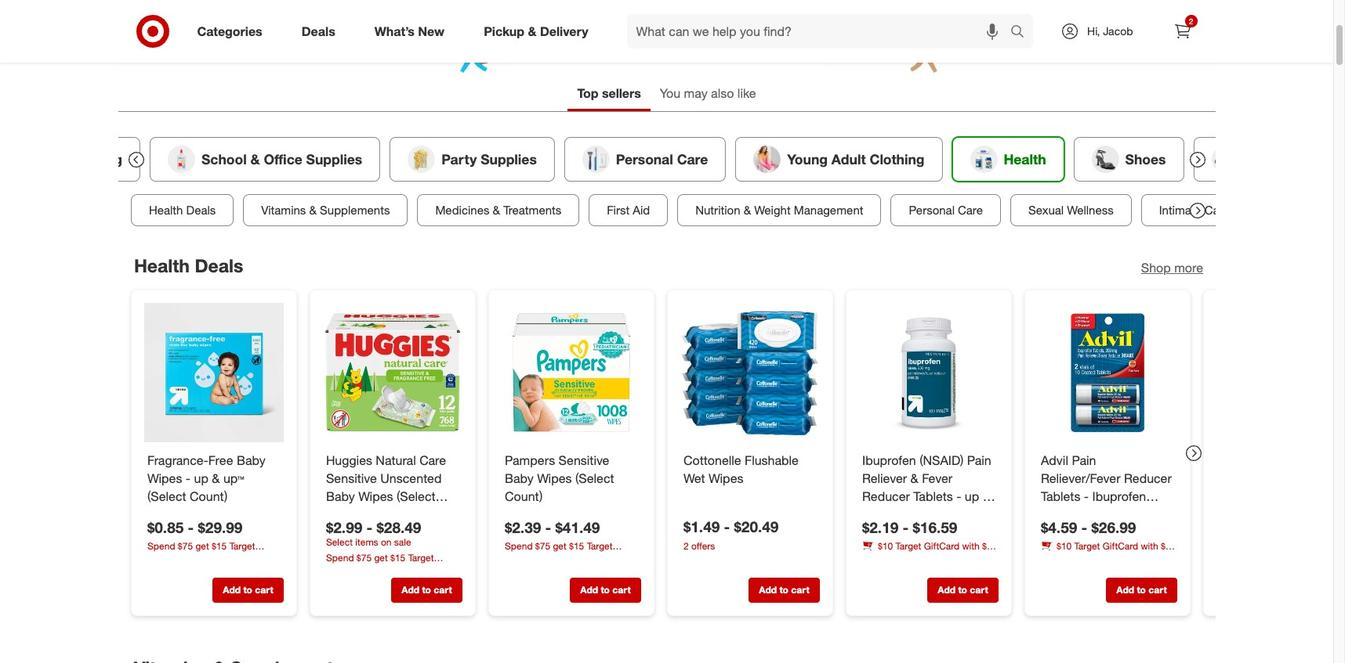 Task type: describe. For each thing, give the bounding box(es) containing it.
0 horizontal spatial personal
[[616, 151, 673, 167]]

search
[[1003, 25, 1041, 40]]

count) inside 'huggies natural care sensitive unscented baby wipes (select count)'
[[326, 506, 363, 522]]

care down the health button
[[958, 203, 983, 218]]

nutrition & weight management button
[[677, 194, 881, 226]]

cart for $2.39 - $41.49
[[612, 585, 630, 597]]

office
[[263, 151, 302, 167]]

what's
[[374, 23, 415, 39]]

(select inside 'huggies natural care sensitive unscented baby wipes (select count)'
[[396, 489, 435, 504]]

$2.99
[[326, 518, 362, 536]]

shop more button
[[1141, 259, 1203, 277]]

$4.59
[[1041, 518, 1077, 536]]

add for $4.59 - $26.99
[[1116, 585, 1134, 597]]

huggies natural care sensitive unscented baby wipes (select count)
[[326, 453, 446, 522]]

party supplies
[[441, 151, 536, 167]]

sports & outdo button
[[1193, 137, 1345, 182]]

sellers
[[602, 85, 641, 101]]

$0.85
[[147, 518, 183, 536]]

$2.99 - $28.49 select items on sale
[[326, 518, 421, 549]]

sexual wellness button
[[1010, 194, 1131, 226]]

$2.39 - $41.49
[[504, 518, 600, 536]]

deals link
[[288, 14, 355, 49]]

& for school
[[250, 151, 259, 167]]

wipes inside 'huggies natural care sensitive unscented baby wipes (select count)'
[[358, 489, 393, 504]]

top sellers link
[[568, 78, 650, 111]]

offers
[[691, 540, 715, 552]]

wipes for $0.85 - $29.99
[[147, 471, 182, 486]]

free
[[208, 453, 233, 468]]

sexual
[[1028, 203, 1063, 218]]

- for $2.99 - $28.49 select items on sale
[[366, 518, 372, 536]]

$20.49
[[734, 518, 778, 536]]

& inside fragrance-free baby wipes - up & up™ (select count)
[[212, 471, 219, 486]]

school & office supplies
[[201, 151, 362, 167]]

fragrance-free baby wipes - up & up™ (select count)
[[147, 453, 265, 504]]

1 vertical spatial personal care button
[[890, 194, 1001, 226]]

kitchen
[[13, 151, 63, 167]]

sensitive inside pampers sensitive baby wipes (select count)
[[558, 453, 609, 468]]

add to cart for $2.39 - $41.49
[[580, 585, 630, 597]]

categories
[[197, 23, 262, 39]]

on
[[381, 537, 391, 549]]

ibuprofen (nsaid) pain reliever & fever reducer tablets - up & up™ link
[[862, 452, 995, 522]]

- inside advil pain reliever/fever reducer tablets - ibuprofen (nsaid)
[[1084, 489, 1088, 504]]

- for $4.59 - $26.99
[[1081, 518, 1087, 536]]

2 link
[[1165, 14, 1200, 49]]

advil pain reliever/fever reducer tablets - ibuprofen (nsaid)
[[1041, 453, 1171, 522]]

add for $2.39 - $41.49
[[580, 585, 598, 597]]

pampers sensitive baby wipes (select count)
[[504, 453, 614, 504]]

1 vertical spatial health deals
[[134, 255, 243, 277]]

vitamins
[[261, 203, 306, 218]]

young
[[787, 151, 827, 167]]

pain inside advil pain reliever/fever reducer tablets - ibuprofen (nsaid)
[[1071, 453, 1096, 468]]

add to cart button for $4.59 - $26.99
[[1106, 578, 1177, 604]]

treatments
[[503, 203, 561, 218]]

party
[[441, 151, 476, 167]]

intimate
[[1159, 203, 1201, 218]]

count) inside pampers sensitive baby wipes (select count)
[[504, 489, 542, 504]]

also
[[711, 85, 734, 101]]

health button
[[952, 137, 1064, 182]]

2 cart from the left
[[433, 585, 452, 597]]

reliever/fever
[[1041, 471, 1120, 486]]

cottonelle flushable wet wipes
[[683, 453, 798, 486]]

0 vertical spatial personal care
[[616, 151, 708, 167]]

pickup & delivery
[[484, 23, 588, 39]]

- inside ibuprofen (nsaid) pain reliever & fever reducer tablets - up & up™
[[956, 489, 961, 504]]

reducer inside advil pain reliever/fever reducer tablets - ibuprofen (nsaid)
[[1124, 471, 1171, 486]]

add to cart button for $2.19 - $16.59
[[927, 578, 998, 604]]

adult
[[831, 151, 865, 167]]

sports
[[1245, 151, 1289, 167]]

cottonelle
[[683, 453, 741, 468]]

1 supplies from the left
[[306, 151, 362, 167]]

care up nutrition
[[677, 151, 708, 167]]

young adult clothing button
[[735, 137, 942, 182]]

(nsaid) inside ibuprofen (nsaid) pain reliever & fever reducer tablets - up & up™
[[919, 453, 963, 468]]

add to cart for $2.19 - $16.59
[[937, 585, 988, 597]]

flushable
[[744, 453, 798, 468]]

vitamins & supplements
[[261, 203, 389, 218]]

shop
[[1141, 260, 1170, 276]]

- for $1.49 - $20.49 2 offers
[[724, 518, 730, 536]]

health inside button
[[149, 203, 183, 218]]

hi,
[[1087, 24, 1100, 38]]

unscented
[[380, 471, 441, 486]]

& for medicines
[[492, 203, 500, 218]]

may
[[684, 85, 708, 101]]

outdo
[[1306, 151, 1345, 167]]

2 add from the left
[[401, 585, 419, 597]]

pampers sensitive baby wipes (select count) link
[[504, 452, 638, 506]]

add to cart for $0.85 - $29.99
[[222, 585, 273, 597]]

$0.85 - $29.99
[[147, 518, 242, 536]]

vitamins & supplements button
[[243, 194, 408, 226]]

top
[[577, 85, 598, 101]]

& for pickup
[[528, 23, 537, 39]]

add to cart button for $0.85 - $29.99
[[212, 578, 283, 604]]

nutrition
[[695, 203, 740, 218]]

fever
[[922, 471, 952, 486]]

0 vertical spatial 2
[[1189, 16, 1193, 26]]

add to cart for $1.49 - $20.49
[[759, 585, 809, 597]]

baby for $2.39 - $41.49
[[504, 471, 533, 486]]

cottonelle flushable wet wipes link
[[683, 452, 816, 488]]

$1.49 - $20.49 2 offers
[[683, 518, 778, 552]]

up inside fragrance-free baby wipes - up & up™ (select count)
[[194, 471, 208, 486]]

dining
[[80, 151, 122, 167]]

- for $0.85 - $29.99
[[187, 518, 193, 536]]

you may also like
[[660, 85, 756, 101]]

medicines & treatments
[[435, 203, 561, 218]]

cart for $2.19 - $16.59
[[969, 585, 988, 597]]

reliever
[[862, 471, 907, 486]]

2 add to cart from the left
[[401, 585, 452, 597]]

$26.99
[[1091, 518, 1136, 536]]

up inside ibuprofen (nsaid) pain reliever & fever reducer tablets - up & up™
[[964, 489, 979, 504]]

& for vitamins
[[309, 203, 316, 218]]

what's new link
[[361, 14, 464, 49]]

(nsaid) inside advil pain reliever/fever reducer tablets - ibuprofen (nsaid)
[[1041, 506, 1085, 522]]

add for $2.19 - $16.59
[[937, 585, 955, 597]]

tablets inside ibuprofen (nsaid) pain reliever & fever reducer tablets - up & up™
[[913, 489, 953, 504]]

(select inside fragrance-free baby wipes - up & up™ (select count)
[[147, 489, 186, 504]]

$29.99
[[198, 518, 242, 536]]



Task type: locate. For each thing, give the bounding box(es) containing it.
add down '$41.49'
[[580, 585, 598, 597]]

0 vertical spatial up™
[[223, 471, 244, 486]]

add to cart button
[[212, 578, 283, 604], [391, 578, 462, 604], [569, 578, 641, 604], [748, 578, 820, 604], [927, 578, 998, 604], [1106, 578, 1177, 604]]

young adult clothing
[[787, 151, 924, 167]]

add to cart button down sale
[[391, 578, 462, 604]]

2 add to cart button from the left
[[391, 578, 462, 604]]

2 supplies from the left
[[480, 151, 536, 167]]

you
[[660, 85, 680, 101]]

deals down school at the top of the page
[[186, 203, 215, 218]]

5 cart from the left
[[969, 585, 988, 597]]

0 horizontal spatial (nsaid)
[[919, 453, 963, 468]]

1 horizontal spatial tablets
[[1041, 489, 1080, 504]]

2 tablets from the left
[[1041, 489, 1080, 504]]

supplies right the party on the left top of the page
[[480, 151, 536, 167]]

jacob
[[1103, 24, 1133, 38]]

add to cart down $20.49
[[759, 585, 809, 597]]

add to cart down $29.99
[[222, 585, 273, 597]]

1 vertical spatial up™
[[862, 506, 883, 522]]

1 pain from the left
[[967, 453, 991, 468]]

supplies right office
[[306, 151, 362, 167]]

2 pain from the left
[[1071, 453, 1096, 468]]

pain
[[967, 453, 991, 468], [1071, 453, 1096, 468]]

add
[[222, 585, 240, 597], [401, 585, 419, 597], [580, 585, 598, 597], [759, 585, 776, 597], [937, 585, 955, 597], [1116, 585, 1134, 597]]

1 to from the left
[[243, 585, 252, 597]]

add to cart button down $26.99
[[1106, 578, 1177, 604]]

pain inside ibuprofen (nsaid) pain reliever & fever reducer tablets - up & up™
[[967, 453, 991, 468]]

kitchen & dining button
[[0, 137, 140, 182]]

cart
[[255, 585, 273, 597], [433, 585, 452, 597], [612, 585, 630, 597], [791, 585, 809, 597], [969, 585, 988, 597], [1148, 585, 1167, 597]]

6 to from the left
[[1137, 585, 1146, 597]]

1 horizontal spatial count)
[[326, 506, 363, 522]]

search button
[[1003, 14, 1041, 52]]

1 vertical spatial personal care
[[908, 203, 983, 218]]

0 horizontal spatial supplies
[[306, 151, 362, 167]]

(select up '$41.49'
[[575, 471, 614, 486]]

- right $0.85
[[187, 518, 193, 536]]

wellness
[[1067, 203, 1113, 218]]

0 horizontal spatial tablets
[[913, 489, 953, 504]]

add to cart down $16.59 at the right of page
[[937, 585, 988, 597]]

5 add to cart from the left
[[937, 585, 988, 597]]

up™ inside fragrance-free baby wipes - up & up™ (select count)
[[223, 471, 244, 486]]

more
[[1174, 260, 1203, 276]]

care right intimate
[[1204, 203, 1229, 218]]

1 horizontal spatial pain
[[1071, 453, 1096, 468]]

count) up $29.99
[[189, 489, 227, 504]]

personal down 'clothing'
[[908, 203, 954, 218]]

1 horizontal spatial up
[[964, 489, 979, 504]]

care inside 'huggies natural care sensitive unscented baby wipes (select count)'
[[419, 453, 446, 468]]

(select inside pampers sensitive baby wipes (select count)
[[575, 471, 614, 486]]

0 vertical spatial personal
[[616, 151, 673, 167]]

health deals down school at the top of the page
[[149, 203, 215, 218]]

- inside "$2.99 - $28.49 select items on sale"
[[366, 518, 372, 536]]

1 cart from the left
[[255, 585, 273, 597]]

categories link
[[184, 14, 282, 49]]

personal care button up aid
[[564, 137, 726, 182]]

2 horizontal spatial (select
[[575, 471, 614, 486]]

delivery
[[540, 23, 588, 39]]

count) inside fragrance-free baby wipes - up & up™ (select count)
[[189, 489, 227, 504]]

- right $2.39
[[545, 518, 551, 536]]

like
[[737, 85, 756, 101]]

nutrition & weight management
[[695, 203, 863, 218]]

4 add from the left
[[759, 585, 776, 597]]

add down sale
[[401, 585, 419, 597]]

care
[[677, 151, 708, 167], [958, 203, 983, 218], [1204, 203, 1229, 218], [419, 453, 446, 468]]

1 add from the left
[[222, 585, 240, 597]]

personal up aid
[[616, 151, 673, 167]]

0 horizontal spatial personal care
[[616, 151, 708, 167]]

ibuprofen
[[862, 453, 916, 468], [1092, 489, 1146, 504]]

1 vertical spatial ibuprofen
[[1092, 489, 1146, 504]]

fragrance-
[[147, 453, 208, 468]]

up™ inside ibuprofen (nsaid) pain reliever & fever reducer tablets - up & up™
[[862, 506, 883, 522]]

1 horizontal spatial personal care
[[908, 203, 983, 218]]

3 cart from the left
[[612, 585, 630, 597]]

(select
[[575, 471, 614, 486], [147, 489, 186, 504], [396, 489, 435, 504]]

first aid
[[607, 203, 650, 218]]

sensitive inside 'huggies natural care sensitive unscented baby wipes (select count)'
[[326, 471, 377, 486]]

wipes down pampers
[[537, 471, 571, 486]]

& inside button
[[67, 151, 76, 167]]

add to cart button down $20.49
[[748, 578, 820, 604]]

wipes inside pampers sensitive baby wipes (select count)
[[537, 471, 571, 486]]

(nsaid) up fever
[[919, 453, 963, 468]]

health deals button
[[131, 194, 233, 226]]

6 cart from the left
[[1148, 585, 1167, 597]]

add to cart down sale
[[401, 585, 452, 597]]

to for $1.49 - $20.49
[[779, 585, 788, 597]]

sensitive right pampers
[[558, 453, 609, 468]]

0 vertical spatial (nsaid)
[[919, 453, 963, 468]]

1 vertical spatial baby
[[504, 471, 533, 486]]

- right $1.49
[[724, 518, 730, 536]]

baby down pampers
[[504, 471, 533, 486]]

3 add from the left
[[580, 585, 598, 597]]

& for sports
[[1292, 151, 1302, 167]]

2 left offers
[[683, 540, 688, 552]]

1 vertical spatial up
[[964, 489, 979, 504]]

0 horizontal spatial baby
[[236, 453, 265, 468]]

2 vertical spatial baby
[[326, 489, 354, 504]]

wipes down the 'cottonelle'
[[708, 471, 743, 486]]

6 add to cart from the left
[[1116, 585, 1167, 597]]

deals inside button
[[186, 203, 215, 218]]

cart for $4.59 - $26.99
[[1148, 585, 1167, 597]]

advil pain reliever/fever reducer tablets - ibuprofen (nsaid) link
[[1041, 452, 1174, 522]]

baby inside fragrance-free baby wipes - up & up™ (select count)
[[236, 453, 265, 468]]

$2.39
[[504, 518, 541, 536]]

1 horizontal spatial personal
[[908, 203, 954, 218]]

1 horizontal spatial supplies
[[480, 151, 536, 167]]

sexual wellness
[[1028, 203, 1113, 218]]

5 add to cart button from the left
[[927, 578, 998, 604]]

- right $2.19
[[902, 518, 908, 536]]

tablets down fever
[[913, 489, 953, 504]]

- down reliever/fever
[[1084, 489, 1088, 504]]

(nsaid) down reliever/fever
[[1041, 506, 1085, 522]]

1 vertical spatial 2
[[683, 540, 688, 552]]

add down $26.99
[[1116, 585, 1134, 597]]

$28.49
[[376, 518, 421, 536]]

wipes inside cottonelle flushable wet wipes
[[708, 471, 743, 486]]

health inside button
[[1003, 151, 1046, 167]]

$16.59
[[912, 518, 957, 536]]

4 to from the left
[[779, 585, 788, 597]]

2 to from the left
[[422, 585, 431, 597]]

health deals down health deals button
[[134, 255, 243, 277]]

0 horizontal spatial 2
[[683, 540, 688, 552]]

0 vertical spatial ibuprofen
[[862, 453, 916, 468]]

add down $20.49
[[759, 585, 776, 597]]

tablets down reliever/fever
[[1041, 489, 1080, 504]]

6 add to cart button from the left
[[1106, 578, 1177, 604]]

1 horizontal spatial personal care button
[[890, 194, 1001, 226]]

wipes up "$2.99 - $28.49 select items on sale"
[[358, 489, 393, 504]]

fragrance-free baby wipes - up & up™ (select count) link
[[147, 452, 280, 506]]

1 vertical spatial sensitive
[[326, 471, 377, 486]]

add to cart
[[222, 585, 273, 597], [401, 585, 452, 597], [580, 585, 630, 597], [759, 585, 809, 597], [937, 585, 988, 597], [1116, 585, 1167, 597]]

tablets inside advil pain reliever/fever reducer tablets - ibuprofen (nsaid)
[[1041, 489, 1080, 504]]

deals down health deals button
[[194, 255, 243, 277]]

add to cart button down $29.99
[[212, 578, 283, 604]]

0 vertical spatial sensitive
[[558, 453, 609, 468]]

1 vertical spatial (nsaid)
[[1041, 506, 1085, 522]]

personal
[[616, 151, 673, 167], [908, 203, 954, 218]]

intimate care products button
[[1141, 194, 1298, 226]]

- up items
[[366, 518, 372, 536]]

add to cart button for $2.39 - $41.49
[[569, 578, 641, 604]]

1 horizontal spatial sensitive
[[558, 453, 609, 468]]

hi, jacob
[[1087, 24, 1133, 38]]

add to cart for $4.59 - $26.99
[[1116, 585, 1167, 597]]

1 horizontal spatial (select
[[396, 489, 435, 504]]

(select down unscented
[[396, 489, 435, 504]]

reducer inside ibuprofen (nsaid) pain reliever & fever reducer tablets - up & up™
[[862, 489, 910, 504]]

0 vertical spatial baby
[[236, 453, 265, 468]]

1 horizontal spatial ibuprofen
[[1092, 489, 1146, 504]]

first
[[607, 203, 629, 218]]

1 vertical spatial reducer
[[862, 489, 910, 504]]

2
[[1189, 16, 1193, 26], [683, 540, 688, 552]]

up
[[194, 471, 208, 486], [964, 489, 979, 504]]

1 tablets from the left
[[913, 489, 953, 504]]

shop more
[[1141, 260, 1203, 276]]

to for $2.19 - $16.59
[[958, 585, 967, 597]]

1 add to cart from the left
[[222, 585, 273, 597]]

personal care up aid
[[616, 151, 708, 167]]

add to cart down '$41.49'
[[580, 585, 630, 597]]

4 cart from the left
[[791, 585, 809, 597]]

up™ down the free
[[223, 471, 244, 486]]

- inside fragrance-free baby wipes - up & up™ (select count)
[[185, 471, 190, 486]]

add down $16.59 at the right of page
[[937, 585, 955, 597]]

you may also like link
[[650, 78, 765, 111]]

baby for $0.85 - $29.99
[[236, 453, 265, 468]]

What can we help you find? suggestions appear below search field
[[627, 14, 1014, 49]]

ibuprofen (nsaid) pain reliever & fever reducer tablets - up & up™ image
[[859, 303, 998, 443], [859, 303, 998, 443]]

medicines
[[435, 203, 489, 218]]

- up $16.59 at the right of page
[[956, 489, 961, 504]]

0 vertical spatial personal care button
[[564, 137, 726, 182]]

& for kitchen
[[67, 151, 76, 167]]

up™ down reliever
[[862, 506, 883, 522]]

supplements
[[319, 203, 389, 218]]

3 add to cart from the left
[[580, 585, 630, 597]]

0 horizontal spatial sensitive
[[326, 471, 377, 486]]

personal care down 'clothing'
[[908, 203, 983, 218]]

add to cart button down $16.59 at the right of page
[[927, 578, 998, 604]]

2 horizontal spatial baby
[[504, 471, 533, 486]]

0 vertical spatial up
[[194, 471, 208, 486]]

wipes for $2.39 - $41.49
[[537, 471, 571, 486]]

reducer
[[1124, 471, 1171, 486], [862, 489, 910, 504]]

- down fragrance-
[[185, 471, 190, 486]]

add for $1.49 - $20.49
[[759, 585, 776, 597]]

0 vertical spatial reducer
[[1124, 471, 1171, 486]]

1 vertical spatial personal
[[908, 203, 954, 218]]

huggies
[[326, 453, 372, 468]]

aid
[[632, 203, 650, 218]]

cottonelle flushable wet wipes image
[[680, 303, 820, 443], [680, 303, 820, 443]]

wipes for $1.49 - $20.49
[[708, 471, 743, 486]]

add to cart down $26.99
[[1116, 585, 1167, 597]]

$1.49
[[683, 518, 719, 536]]

school & office supplies button
[[149, 137, 380, 182]]

add to cart button for $1.49 - $20.49
[[748, 578, 820, 604]]

0 vertical spatial deals
[[302, 23, 335, 39]]

4 add to cart button from the left
[[748, 578, 820, 604]]

add down $29.99
[[222, 585, 240, 597]]

1 horizontal spatial 2
[[1189, 16, 1193, 26]]

intimate care products
[[1159, 203, 1280, 218]]

- for $2.19 - $16.59
[[902, 518, 908, 536]]

add for $0.85 - $29.99
[[222, 585, 240, 597]]

0 horizontal spatial reducer
[[862, 489, 910, 504]]

1 vertical spatial deals
[[186, 203, 215, 218]]

0 horizontal spatial up™
[[223, 471, 244, 486]]

to for $0.85 - $29.99
[[243, 585, 252, 597]]

pain up reliever/fever
[[1071, 453, 1096, 468]]

school
[[201, 151, 246, 167]]

reducer up $26.99
[[1124, 471, 1171, 486]]

sale
[[394, 537, 411, 549]]

add to cart button down '$41.49'
[[569, 578, 641, 604]]

baby inside pampers sensitive baby wipes (select count)
[[504, 471, 533, 486]]

2 vertical spatial deals
[[194, 255, 243, 277]]

advil pain reliever/fever reducer tablets - ibuprofen (nsaid) image
[[1037, 303, 1177, 443], [1037, 303, 1177, 443]]

to
[[243, 585, 252, 597], [422, 585, 431, 597], [600, 585, 609, 597], [779, 585, 788, 597], [958, 585, 967, 597], [1137, 585, 1146, 597]]

1 horizontal spatial (nsaid)
[[1041, 506, 1085, 522]]

products
[[1232, 203, 1280, 218]]

advil
[[1041, 453, 1068, 468]]

wipes
[[147, 471, 182, 486], [537, 471, 571, 486], [708, 471, 743, 486], [358, 489, 393, 504]]

6 add from the left
[[1116, 585, 1134, 597]]

-
[[185, 471, 190, 486], [956, 489, 961, 504], [1084, 489, 1088, 504], [724, 518, 730, 536], [187, 518, 193, 536], [366, 518, 372, 536], [545, 518, 551, 536], [902, 518, 908, 536], [1081, 518, 1087, 536]]

wet
[[683, 471, 705, 486]]

& for nutrition
[[743, 203, 751, 218]]

0 horizontal spatial (select
[[147, 489, 186, 504]]

to for $2.39 - $41.49
[[600, 585, 609, 597]]

4 add to cart from the left
[[759, 585, 809, 597]]

1 vertical spatial health
[[149, 203, 183, 218]]

deals left what's
[[302, 23, 335, 39]]

personal care button down 'clothing'
[[890, 194, 1001, 226]]

0 horizontal spatial personal care button
[[564, 137, 726, 182]]

$2.19 - $16.59
[[862, 518, 957, 536]]

tablets
[[913, 489, 953, 504], [1041, 489, 1080, 504]]

items
[[355, 537, 378, 549]]

wipes inside fragrance-free baby wipes - up & up™ (select count)
[[147, 471, 182, 486]]

sensitive down the huggies
[[326, 471, 377, 486]]

0 vertical spatial health deals
[[149, 203, 215, 218]]

up™
[[223, 471, 244, 486], [862, 506, 883, 522]]

cart for $0.85 - $29.99
[[255, 585, 273, 597]]

pain left advil
[[967, 453, 991, 468]]

2 right jacob
[[1189, 16, 1193, 26]]

1 horizontal spatial up™
[[862, 506, 883, 522]]

3 to from the left
[[600, 585, 609, 597]]

reducer down reliever
[[862, 489, 910, 504]]

health deals
[[149, 203, 215, 218], [134, 255, 243, 277]]

cart for $1.49 - $20.49
[[791, 585, 809, 597]]

top sellers
[[577, 85, 641, 101]]

(select up $0.85
[[147, 489, 186, 504]]

pickup
[[484, 23, 524, 39]]

0 horizontal spatial pain
[[967, 453, 991, 468]]

health
[[1003, 151, 1046, 167], [149, 203, 183, 218], [134, 255, 189, 277]]

to for $4.59 - $26.99
[[1137, 585, 1146, 597]]

supplies
[[306, 151, 362, 167], [480, 151, 536, 167]]

3 add to cart button from the left
[[569, 578, 641, 604]]

baby up $2.99
[[326, 489, 354, 504]]

baby inside 'huggies natural care sensitive unscented baby wipes (select count)'
[[326, 489, 354, 504]]

1 add to cart button from the left
[[212, 578, 283, 604]]

clothing
[[869, 151, 924, 167]]

5 to from the left
[[958, 585, 967, 597]]

pampers sensitive baby wipes (select count) image
[[501, 303, 641, 443], [501, 303, 641, 443]]

ibuprofen inside ibuprofen (nsaid) pain reliever & fever reducer tablets - up & up™
[[862, 453, 916, 468]]

5 add from the left
[[937, 585, 955, 597]]

0 horizontal spatial up
[[194, 471, 208, 486]]

- for $2.39 - $41.49
[[545, 518, 551, 536]]

ibuprofen up $26.99
[[1092, 489, 1146, 504]]

1 horizontal spatial baby
[[326, 489, 354, 504]]

care inside button
[[1204, 203, 1229, 218]]

what's new
[[374, 23, 445, 39]]

ibuprofen up reliever
[[862, 453, 916, 468]]

huggies natural care sensitive unscented baby wipes (select count) image
[[323, 303, 462, 443], [323, 303, 462, 443]]

health deals inside button
[[149, 203, 215, 218]]

count) up select
[[326, 506, 363, 522]]

weight
[[754, 203, 790, 218]]

care up unscented
[[419, 453, 446, 468]]

0 vertical spatial health
[[1003, 151, 1046, 167]]

- inside "$1.49 - $20.49 2 offers"
[[724, 518, 730, 536]]

- right "$4.59"
[[1081, 518, 1087, 536]]

2 inside "$1.49 - $20.49 2 offers"
[[683, 540, 688, 552]]

shoes button
[[1073, 137, 1184, 182]]

baby right the free
[[236, 453, 265, 468]]

personal care
[[616, 151, 708, 167], [908, 203, 983, 218]]

fragrance-free baby wipes - up & up™ (select count) image
[[144, 303, 283, 443], [144, 303, 283, 443]]

0 horizontal spatial ibuprofen
[[862, 453, 916, 468]]

2 vertical spatial health
[[134, 255, 189, 277]]

count) up $2.39
[[504, 489, 542, 504]]

medicines & treatments button
[[417, 194, 579, 226]]

2 horizontal spatial count)
[[504, 489, 542, 504]]

wipes down fragrance-
[[147, 471, 182, 486]]

0 horizontal spatial count)
[[189, 489, 227, 504]]

1 horizontal spatial reducer
[[1124, 471, 1171, 486]]

ibuprofen inside advil pain reliever/fever reducer tablets - ibuprofen (nsaid)
[[1092, 489, 1146, 504]]



Task type: vqa. For each thing, say whether or not it's contained in the screenshot.
the its on the right of the page
no



